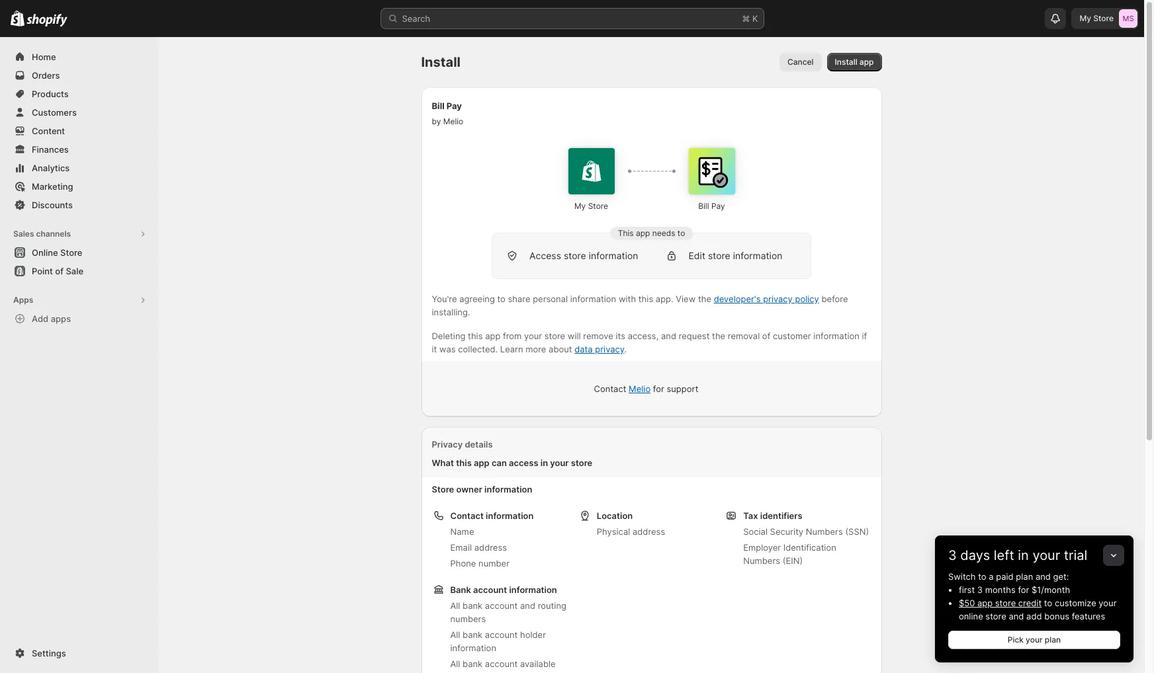 Task type: locate. For each thing, give the bounding box(es) containing it.
this right with on the top right
[[638, 294, 653, 304]]

in inside 'dropdown button'
[[1018, 548, 1029, 564]]

1 horizontal spatial melio
[[629, 384, 651, 394]]

add
[[32, 314, 48, 324]]

customize
[[1055, 598, 1096, 609]]

this
[[638, 294, 653, 304], [468, 331, 483, 341], [456, 458, 472, 469]]

1 vertical spatial in
[[1018, 548, 1029, 564]]

routing
[[538, 601, 566, 612]]

online
[[959, 612, 983, 622]]

1 vertical spatial plan
[[1045, 635, 1061, 645]]

sales channels button
[[8, 225, 151, 244]]

more
[[526, 344, 546, 355]]

1 horizontal spatial of
[[762, 331, 771, 341]]

0 vertical spatial melio
[[443, 116, 463, 126]]

0 vertical spatial plan
[[1016, 572, 1033, 582]]

0 vertical spatial the
[[698, 294, 711, 304]]

1 vertical spatial bank
[[463, 630, 483, 641]]

identifiers
[[760, 511, 803, 522]]

melio left support
[[629, 384, 651, 394]]

developer's
[[714, 294, 761, 304]]

and left add
[[1009, 612, 1024, 622]]

app left can
[[474, 458, 490, 469]]

view
[[676, 294, 696, 304]]

1 horizontal spatial contact
[[594, 384, 626, 394]]

app inside button
[[860, 57, 874, 67]]

contact inside contact information name email address phone number
[[450, 511, 484, 522]]

install right cancel
[[835, 57, 858, 67]]

app for $50
[[977, 598, 993, 609]]

3 days left in your trial
[[948, 548, 1088, 564]]

what this app can access in your store
[[432, 458, 592, 469]]

1 horizontal spatial pay
[[711, 201, 725, 211]]

1 horizontal spatial my store
[[1080, 13, 1114, 23]]

1 vertical spatial address
[[474, 543, 507, 553]]

0 horizontal spatial address
[[474, 543, 507, 553]]

my store image
[[1119, 9, 1138, 28]]

numbers down employer at right bottom
[[743, 556, 780, 567]]

privacy down its
[[595, 344, 624, 355]]

3
[[948, 548, 957, 564], [977, 585, 983, 596]]

of left 'sale'
[[55, 266, 64, 277]]

plan down bonus
[[1045, 635, 1061, 645]]

0 vertical spatial bill
[[432, 101, 445, 111]]

0 vertical spatial pay
[[447, 101, 462, 111]]

point
[[32, 266, 53, 277]]

of
[[55, 266, 64, 277], [762, 331, 771, 341]]

3 all from the top
[[450, 659, 460, 670]]

2 vertical spatial bank
[[463, 659, 483, 670]]

bank account information all bank account and routing numbers all bank account holder information all bank account available balances
[[450, 585, 566, 674]]

1 vertical spatial all
[[450, 630, 460, 641]]

0 vertical spatial all
[[450, 601, 460, 612]]

0 horizontal spatial melio
[[443, 116, 463, 126]]

for
[[653, 384, 664, 394], [1018, 585, 1029, 596]]

your up features
[[1099, 598, 1117, 609]]

information inside contact information name email address phone number
[[486, 511, 534, 522]]

bill inside bill pay by melio
[[432, 101, 445, 111]]

install down search
[[421, 54, 461, 70]]

cancel button
[[780, 53, 822, 71]]

0 vertical spatial my store
[[1080, 13, 1114, 23]]

this for privacy details
[[456, 458, 472, 469]]

address up number
[[474, 543, 507, 553]]

your inside to customize your online store and add bonus features
[[1099, 598, 1117, 609]]

3 left the days
[[948, 548, 957, 564]]

bank up numbers
[[463, 601, 483, 612]]

0 vertical spatial address
[[633, 527, 665, 537]]

0 horizontal spatial bill
[[432, 101, 445, 111]]

app right the this
[[636, 228, 650, 238]]

days
[[961, 548, 990, 564]]

store inside button
[[60, 248, 82, 258]]

edit
[[689, 250, 705, 261]]

store down $50 app store credit
[[986, 612, 1006, 622]]

all down the "bank"
[[450, 601, 460, 612]]

data privacy .
[[575, 344, 627, 355]]

k
[[752, 13, 758, 24]]

app right $50
[[977, 598, 993, 609]]

pay inside bill pay by melio
[[447, 101, 462, 111]]

the right view on the right top
[[698, 294, 711, 304]]

address inside location physical address
[[633, 527, 665, 537]]

0 vertical spatial of
[[55, 266, 64, 277]]

1 vertical spatial this
[[468, 331, 483, 341]]

to down the $1/month
[[1044, 598, 1052, 609]]

bill
[[432, 101, 445, 111], [698, 201, 709, 211]]

bill up edit
[[698, 201, 709, 211]]

my store up access store information
[[574, 201, 608, 211]]

1 horizontal spatial address
[[633, 527, 665, 537]]

bank up balances
[[463, 659, 483, 670]]

privacy left policy
[[763, 294, 793, 304]]

my store left my store icon
[[1080, 13, 1114, 23]]

in right left
[[1018, 548, 1029, 564]]

0 vertical spatial 3
[[948, 548, 957, 564]]

1 vertical spatial contact
[[450, 511, 484, 522]]

customer
[[773, 331, 811, 341]]

content
[[32, 126, 65, 136]]

contact up name
[[450, 511, 484, 522]]

deleting
[[432, 331, 466, 341]]

1 horizontal spatial the
[[712, 331, 725, 341]]

orders link
[[8, 66, 151, 85]]

get:
[[1053, 572, 1069, 582]]

address inside contact information name email address phone number
[[474, 543, 507, 553]]

plan up 'first 3 months for $1/month'
[[1016, 572, 1033, 582]]

1 vertical spatial bill
[[698, 201, 709, 211]]

1 horizontal spatial in
[[1018, 548, 1029, 564]]

information down what this app can access in your store
[[485, 484, 532, 495]]

the inside deleting this app from your store will remove its access, and request the removal of customer information if it was collected. learn more about
[[712, 331, 725, 341]]

0 horizontal spatial privacy
[[595, 344, 624, 355]]

your up the more in the bottom of the page
[[524, 331, 542, 341]]

to left the share
[[497, 294, 506, 304]]

1 horizontal spatial for
[[1018, 585, 1029, 596]]

bank down numbers
[[463, 630, 483, 641]]

privacy details
[[432, 439, 493, 450]]

app right cancel
[[860, 57, 874, 67]]

melio right by
[[443, 116, 463, 126]]

tax identifiers social security numbers (ssn) employer identification numbers (ein)
[[743, 511, 869, 567]]

3 right first
[[977, 585, 983, 596]]

0 horizontal spatial install
[[421, 54, 461, 70]]

the
[[698, 294, 711, 304], [712, 331, 725, 341]]

of right removal
[[762, 331, 771, 341]]

0 vertical spatial privacy
[[763, 294, 793, 304]]

my up access store information
[[574, 201, 586, 211]]

1 vertical spatial melio
[[629, 384, 651, 394]]

channels
[[36, 229, 71, 239]]

bill up by
[[432, 101, 445, 111]]

2 vertical spatial this
[[456, 458, 472, 469]]

store up 'sale'
[[60, 248, 82, 258]]

1 vertical spatial of
[[762, 331, 771, 341]]

account left holder
[[485, 630, 518, 641]]

can
[[492, 458, 507, 469]]

store inside to customize your online store and add bonus features
[[986, 612, 1006, 622]]

this for you're agreeing to share personal information with this app. view the
[[468, 331, 483, 341]]

.
[[624, 344, 627, 355]]

1 vertical spatial my store
[[574, 201, 608, 211]]

of inside deleting this app from your store will remove its access, and request the removal of customer information if it was collected. learn more about
[[762, 331, 771, 341]]

holder
[[520, 630, 546, 641]]

numbers up identification
[[806, 527, 843, 537]]

0 horizontal spatial shopify image
[[11, 10, 25, 26]]

store
[[564, 250, 586, 261], [708, 250, 730, 261], [545, 331, 565, 341], [571, 458, 592, 469], [995, 598, 1016, 609], [986, 612, 1006, 622]]

numbers
[[806, 527, 843, 537], [743, 556, 780, 567]]

⌘ k
[[742, 13, 758, 24]]

switch to a paid plan and get:
[[948, 572, 1069, 582]]

1 vertical spatial the
[[712, 331, 725, 341]]

your right "pick"
[[1026, 635, 1043, 645]]

$1/month
[[1032, 585, 1070, 596]]

contact for contact information name email address phone number
[[450, 511, 484, 522]]

install for install app
[[835, 57, 858, 67]]

0 vertical spatial my
[[1080, 13, 1091, 23]]

0 horizontal spatial pay
[[447, 101, 462, 111]]

app
[[860, 57, 874, 67], [636, 228, 650, 238], [485, 331, 501, 341], [474, 458, 490, 469], [977, 598, 993, 609]]

removal
[[728, 331, 760, 341]]

information left if
[[814, 331, 860, 341]]

identification
[[783, 543, 836, 553]]

information
[[589, 250, 638, 261], [733, 250, 783, 261], [570, 294, 616, 304], [814, 331, 860, 341], [485, 484, 532, 495], [486, 511, 534, 522], [509, 585, 557, 596], [450, 643, 496, 654]]

in right 'access'
[[541, 458, 548, 469]]

0 vertical spatial in
[[541, 458, 548, 469]]

to customize your online store and add bonus features
[[959, 598, 1117, 622]]

1 vertical spatial my
[[574, 201, 586, 211]]

your inside deleting this app from your store will remove its access, and request the removal of customer information if it was collected. learn more about
[[524, 331, 542, 341]]

social
[[743, 527, 768, 537]]

1 vertical spatial for
[[1018, 585, 1029, 596]]

1 vertical spatial privacy
[[595, 344, 624, 355]]

this down "privacy details" on the left bottom
[[456, 458, 472, 469]]

3 days left in your trial element
[[935, 570, 1134, 663]]

store inside deleting this app from your store will remove its access, and request the removal of customer information if it was collected. learn more about
[[545, 331, 565, 341]]

my
[[1080, 13, 1091, 23], [574, 201, 586, 211]]

and right access,
[[661, 331, 676, 341]]

(ssn)
[[845, 527, 869, 537]]

app left from
[[485, 331, 501, 341]]

0 vertical spatial contact
[[594, 384, 626, 394]]

1 vertical spatial numbers
[[743, 556, 780, 567]]

store up about
[[545, 331, 565, 341]]

1 all from the top
[[450, 601, 460, 612]]

0 vertical spatial bank
[[463, 601, 483, 612]]

for up credit
[[1018, 585, 1029, 596]]

apps
[[51, 314, 71, 324]]

install inside install app button
[[835, 57, 858, 67]]

0 horizontal spatial my
[[574, 201, 586, 211]]

email
[[450, 543, 472, 553]]

store
[[1093, 13, 1114, 23], [588, 201, 608, 211], [60, 248, 82, 258], [432, 484, 454, 495]]

customers link
[[8, 103, 151, 122]]

2 vertical spatial all
[[450, 659, 460, 670]]

contact left melio button
[[594, 384, 626, 394]]

address right physical
[[633, 527, 665, 537]]

pick
[[1008, 635, 1024, 645]]

0 vertical spatial numbers
[[806, 527, 843, 537]]

store left my store icon
[[1093, 13, 1114, 23]]

this inside deleting this app from your store will remove its access, and request the removal of customer information if it was collected. learn more about
[[468, 331, 483, 341]]

0 horizontal spatial of
[[55, 266, 64, 277]]

information left with on the top right
[[570, 294, 616, 304]]

your right 'access'
[[550, 458, 569, 469]]

1 vertical spatial pay
[[711, 201, 725, 211]]

this up collected.
[[468, 331, 483, 341]]

content link
[[8, 122, 151, 140]]

your up get:
[[1033, 548, 1060, 564]]

my left my store icon
[[1080, 13, 1091, 23]]

deleting this app from your store will remove its access, and request the removal of customer information if it was collected. learn more about
[[432, 331, 867, 355]]

information down store owner information
[[486, 511, 534, 522]]

app.
[[656, 294, 673, 304]]

access
[[530, 250, 561, 261]]

address
[[633, 527, 665, 537], [474, 543, 507, 553]]

contact melio for support
[[594, 384, 699, 394]]

privacy
[[763, 294, 793, 304], [595, 344, 624, 355]]

products link
[[8, 85, 151, 103]]

3 days left in your trial button
[[935, 536, 1134, 564]]

all down numbers
[[450, 630, 460, 641]]

your
[[524, 331, 542, 341], [550, 458, 569, 469], [1033, 548, 1060, 564], [1099, 598, 1117, 609], [1026, 635, 1043, 645]]

3 bank from the top
[[463, 659, 483, 670]]

settings link
[[8, 645, 151, 663]]

shopify image
[[11, 10, 25, 26], [27, 14, 68, 27]]

0 horizontal spatial contact
[[450, 511, 484, 522]]

all up balances
[[450, 659, 460, 670]]

for right melio button
[[653, 384, 664, 394]]

app inside 3 days left in your trial element
[[977, 598, 993, 609]]

account
[[473, 585, 507, 596], [485, 601, 518, 612], [485, 630, 518, 641], [485, 659, 518, 670]]

switch
[[948, 572, 976, 582]]

and inside bank account information all bank account and routing numbers all bank account holder information all bank account available balances
[[520, 601, 535, 612]]

and left routing
[[520, 601, 535, 612]]

0 horizontal spatial 3
[[948, 548, 957, 564]]

learn
[[500, 344, 523, 355]]

1 horizontal spatial 3
[[977, 585, 983, 596]]

0 horizontal spatial in
[[541, 458, 548, 469]]

account up numbers
[[485, 601, 518, 612]]

1 vertical spatial 3
[[977, 585, 983, 596]]

support
[[667, 384, 699, 394]]

⌘
[[742, 13, 750, 24]]

1 horizontal spatial bill
[[698, 201, 709, 211]]

information down the this
[[589, 250, 638, 261]]

1 horizontal spatial my
[[1080, 13, 1091, 23]]

apps button
[[8, 291, 151, 310]]

0 vertical spatial for
[[653, 384, 664, 394]]

the right request
[[712, 331, 725, 341]]

1 horizontal spatial install
[[835, 57, 858, 67]]

to right needs
[[678, 228, 685, 238]]



Task type: vqa. For each thing, say whether or not it's contained in the screenshot.
Color dropdown button
no



Task type: describe. For each thing, give the bounding box(es) containing it.
sales channels
[[13, 229, 71, 239]]

account up balances
[[485, 659, 518, 670]]

your inside 3 days left in your trial 'dropdown button'
[[1033, 548, 1060, 564]]

was
[[439, 344, 456, 355]]

security
[[770, 527, 804, 537]]

marketing
[[32, 181, 73, 192]]

access,
[[628, 331, 659, 341]]

discounts link
[[8, 196, 151, 214]]

bill for bill pay
[[698, 201, 709, 211]]

add
[[1027, 612, 1042, 622]]

store right access
[[564, 250, 586, 261]]

discounts
[[32, 200, 73, 210]]

installing.
[[432, 307, 470, 318]]

pay for bill pay by melio
[[447, 101, 462, 111]]

bank
[[450, 585, 471, 596]]

store left owner
[[432, 484, 454, 495]]

and inside deleting this app from your store will remove its access, and request the removal of customer information if it was collected. learn more about
[[661, 331, 676, 341]]

search
[[402, 13, 430, 24]]

app inside deleting this app from your store will remove its access, and request the removal of customer information if it was collected. learn more about
[[485, 331, 501, 341]]

owner
[[456, 484, 482, 495]]

and up the $1/month
[[1036, 572, 1051, 582]]

tax
[[743, 511, 758, 522]]

home
[[32, 52, 56, 62]]

$50 app store credit link
[[959, 598, 1042, 609]]

you're
[[432, 294, 457, 304]]

of inside button
[[55, 266, 64, 277]]

0 horizontal spatial my store
[[574, 201, 608, 211]]

information up balances
[[450, 643, 496, 654]]

0 horizontal spatial the
[[698, 294, 711, 304]]

a
[[989, 572, 994, 582]]

employer
[[743, 543, 781, 553]]

location
[[597, 511, 633, 522]]

online store button
[[0, 244, 159, 262]]

request
[[679, 331, 710, 341]]

contact information name email address phone number
[[450, 511, 534, 569]]

balances
[[450, 672, 487, 674]]

bonus
[[1044, 612, 1070, 622]]

available
[[520, 659, 556, 670]]

install for install
[[421, 54, 461, 70]]

home link
[[8, 48, 151, 66]]

apps
[[13, 295, 33, 305]]

first 3 months for $1/month
[[959, 585, 1070, 596]]

0 horizontal spatial plan
[[1016, 572, 1033, 582]]

numbers
[[450, 614, 486, 625]]

it
[[432, 344, 437, 355]]

and inside to customize your online store and add bonus features
[[1009, 612, 1024, 622]]

0 horizontal spatial for
[[653, 384, 664, 394]]

pick your plan
[[1008, 635, 1061, 645]]

store right 'access'
[[571, 458, 592, 469]]

$50 app store credit
[[959, 598, 1042, 609]]

to left a
[[978, 572, 987, 582]]

bill pay by melio
[[432, 101, 463, 126]]

bill for bill pay by melio
[[432, 101, 445, 111]]

app for this
[[636, 228, 650, 238]]

about
[[549, 344, 572, 355]]

sales
[[13, 229, 34, 239]]

before installing.
[[432, 294, 848, 318]]

credit
[[1018, 598, 1042, 609]]

$50
[[959, 598, 975, 609]]

store right edit
[[708, 250, 730, 261]]

collected.
[[458, 344, 498, 355]]

you're agreeing to share personal information with this app. view the developer's privacy policy
[[432, 294, 819, 304]]

name
[[450, 527, 474, 537]]

1 horizontal spatial shopify image
[[27, 14, 68, 27]]

for inside 3 days left in your trial element
[[1018, 585, 1029, 596]]

contact for contact melio for support
[[594, 384, 626, 394]]

point of sale button
[[0, 262, 159, 281]]

personal
[[533, 294, 568, 304]]

its
[[616, 331, 625, 341]]

information up developer's privacy policy link
[[733, 250, 783, 261]]

0 horizontal spatial numbers
[[743, 556, 780, 567]]

privacy
[[432, 439, 463, 450]]

2 all from the top
[[450, 630, 460, 641]]

trial
[[1064, 548, 1088, 564]]

if
[[862, 331, 867, 341]]

1 bank from the top
[[463, 601, 483, 612]]

1 horizontal spatial numbers
[[806, 527, 843, 537]]

store up access store information
[[588, 201, 608, 211]]

needs
[[652, 228, 675, 238]]

online
[[32, 248, 58, 258]]

agreeing
[[459, 294, 495, 304]]

paid
[[996, 572, 1014, 582]]

3 inside 'dropdown button'
[[948, 548, 957, 564]]

store down "months"
[[995, 598, 1016, 609]]

install app
[[835, 57, 874, 67]]

what
[[432, 458, 454, 469]]

location physical address
[[597, 511, 665, 537]]

add apps button
[[8, 310, 151, 328]]

edit store information
[[689, 250, 783, 261]]

0 vertical spatial this
[[638, 294, 653, 304]]

remove
[[583, 331, 613, 341]]

physical
[[597, 527, 630, 537]]

information inside deleting this app from your store will remove its access, and request the removal of customer information if it was collected. learn more about
[[814, 331, 860, 341]]

account down number
[[473, 585, 507, 596]]

analytics
[[32, 163, 70, 173]]

sale
[[66, 266, 83, 277]]

finances
[[32, 144, 69, 155]]

phone
[[450, 559, 476, 569]]

products
[[32, 89, 69, 99]]

details
[[465, 439, 493, 450]]

pay for bill pay
[[711, 201, 725, 211]]

melio button
[[629, 384, 651, 394]]

developer's privacy policy link
[[714, 294, 819, 304]]

to inside to customize your online store and add bonus features
[[1044, 598, 1052, 609]]

with
[[619, 294, 636, 304]]

access store information
[[530, 250, 638, 261]]

information up routing
[[509, 585, 557, 596]]

install app button
[[827, 53, 882, 71]]

data privacy link
[[575, 344, 624, 355]]

store owner information
[[432, 484, 532, 495]]

1 horizontal spatial plan
[[1045, 635, 1061, 645]]

2 bank from the top
[[463, 630, 483, 641]]

app for install
[[860, 57, 874, 67]]

1 horizontal spatial privacy
[[763, 294, 793, 304]]

by
[[432, 116, 441, 126]]

this app needs to
[[618, 228, 685, 238]]

add apps
[[32, 314, 71, 324]]

online store
[[32, 248, 82, 258]]

your inside pick your plan link
[[1026, 635, 1043, 645]]

melio inside bill pay by melio
[[443, 116, 463, 126]]



